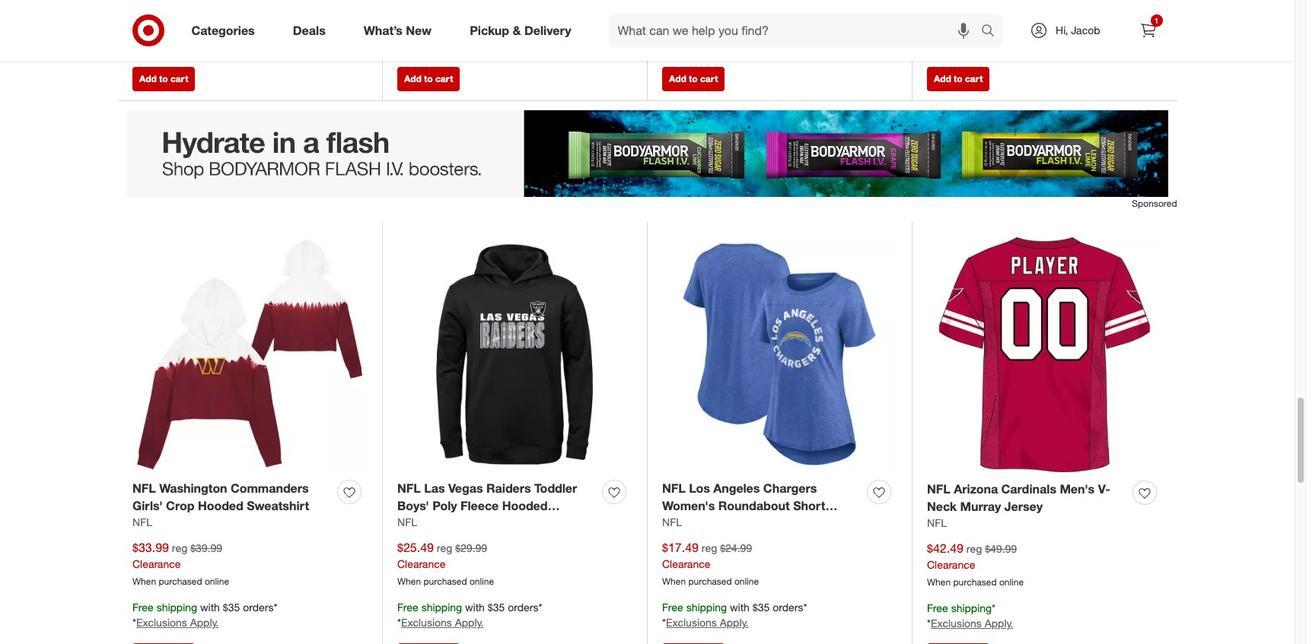 Task type: describe. For each thing, give the bounding box(es) containing it.
online for $42.49
[[999, 577, 1024, 588]]

sponsored
[[1132, 198, 1177, 209]]

1 horizontal spatial free shipping * * exclusions apply.
[[927, 602, 1013, 630]]

to for second add to cart button
[[424, 73, 433, 84]]

$35 inside free shipping with $35 orders* exclusions apply.
[[1017, 13, 1035, 26]]

purchased for $42.49
[[953, 577, 997, 588]]

1 link
[[1131, 14, 1165, 47]]

1 add to cart button from the left
[[132, 67, 195, 91]]

nfl down neck
[[927, 517, 947, 530]]

online for $25.49
[[470, 576, 494, 587]]

to for third add to cart button
[[689, 73, 698, 84]]

murray
[[960, 499, 1001, 515]]

purchased for $25.49
[[424, 576, 467, 587]]

orders* inside free shipping with $35 orders* exclusions apply.
[[1037, 13, 1072, 26]]

hooded inside nfl las vegas raiders toddler boys' poly fleece hooded sweatshirt
[[502, 499, 548, 514]]

nfl washington commanders girls' crop hooded sweatshirt link
[[132, 480, 331, 515]]

washington
[[159, 481, 227, 496]]

deals link
[[280, 14, 345, 47]]

t-
[[752, 516, 763, 531]]

nfl down boys'
[[397, 516, 417, 529]]

add for first add to cart button from the right
[[934, 73, 951, 84]]

vegas
[[448, 481, 483, 496]]

add for third add to cart button
[[669, 73, 686, 84]]

add for first add to cart button from the left
[[139, 73, 157, 84]]

pickup & delivery
[[470, 23, 571, 38]]

nfl las vegas raiders toddler boys' poly fleece hooded sweatshirt
[[397, 481, 577, 531]]

add to cart for first add to cart button from the left
[[139, 73, 188, 84]]

reg for $33.99
[[172, 542, 187, 555]]

shipping inside free shipping with $35 orders* exclusions apply.
[[951, 13, 992, 26]]

hi, jacob
[[1056, 24, 1100, 37]]

nfl las vegas raiders toddler boys' poly fleece hooded sweatshirt link
[[397, 480, 596, 531]]

delivery
[[524, 23, 571, 38]]

los
[[689, 481, 710, 496]]

neck
[[927, 499, 957, 515]]

nfl down women's
[[662, 516, 682, 529]]

what's
[[364, 23, 403, 38]]

free shipping with $35 orders* * exclusions apply. for nfl los angeles chargers women's roundabout short sleeve fashion t-shirt
[[662, 601, 807, 630]]

categories link
[[178, 14, 274, 47]]

purchased for $33.99
[[159, 576, 202, 587]]

nfl arizona cardinals men's v- neck murray jersey
[[927, 482, 1110, 515]]

$42.49
[[927, 541, 964, 556]]

add for second add to cart button
[[404, 73, 421, 84]]

cart for second add to cart button
[[435, 73, 453, 84]]

roundabout
[[718, 499, 790, 514]]

$49.99
[[985, 543, 1017, 555]]

men's
[[1060, 482, 1095, 497]]

clearance for $25.49
[[397, 558, 446, 571]]

nfl washington commanders girls' crop hooded sweatshirt
[[132, 481, 309, 514]]

clearance for $17.49
[[662, 558, 710, 571]]

to for first add to cart button from the right
[[954, 73, 963, 84]]

0 vertical spatial free shipping * * exclusions apply.
[[132, 12, 219, 41]]

sweatshirt inside nfl washington commanders girls' crop hooded sweatshirt
[[247, 499, 309, 514]]

cart for first add to cart button from the left
[[170, 73, 188, 84]]

hi,
[[1056, 24, 1068, 37]]

$17.49
[[662, 540, 699, 555]]

nfl link for nfl los angeles chargers women's roundabout short sleeve fashion t-shirt
[[662, 515, 682, 530]]

hooded inside nfl washington commanders girls' crop hooded sweatshirt
[[198, 499, 243, 514]]

cardinals
[[1001, 482, 1056, 497]]

2 add to cart button from the left
[[397, 67, 460, 91]]

what's new
[[364, 23, 432, 38]]

clearance for $42.49
[[927, 558, 975, 571]]

free shipping with $35 orders* exclusions apply.
[[927, 13, 1072, 41]]

nfl los angeles chargers women's roundabout short sleeve fashion t-shirt link
[[662, 480, 861, 531]]

with inside free shipping with $35 orders* exclusions apply.
[[995, 13, 1014, 26]]



Task type: locate. For each thing, give the bounding box(es) containing it.
nfl up boys'
[[397, 481, 421, 496]]

deals
[[293, 23, 326, 38]]

3 add to cart button from the left
[[662, 67, 725, 91]]

2 hooded from the left
[[502, 499, 548, 514]]

free shipping with $35 orders* * exclusions apply. for nfl las vegas raiders toddler boys' poly fleece hooded sweatshirt
[[397, 601, 542, 630]]

jersey
[[1004, 499, 1043, 515]]

cart for third add to cart button
[[700, 73, 718, 84]]

$25.49 reg $29.99 clearance when purchased online
[[397, 540, 494, 587]]

nfl up neck
[[927, 482, 951, 497]]

exclusions
[[136, 28, 187, 41], [401, 28, 452, 41], [931, 28, 982, 41], [666, 41, 717, 54], [136, 617, 187, 630], [401, 617, 452, 630], [666, 617, 717, 630], [931, 618, 982, 630]]

when down $42.49
[[927, 577, 951, 588]]

toddler
[[534, 481, 577, 496]]

clearance down $17.49
[[662, 558, 710, 571]]

$42.49 reg $49.99 clearance when purchased online
[[927, 541, 1024, 588]]

1 vertical spatial free shipping * * exclusions apply.
[[927, 602, 1013, 630]]

1 horizontal spatial sweatshirt
[[397, 516, 460, 531]]

when down $17.49
[[662, 576, 686, 587]]

when down $33.99
[[132, 576, 156, 587]]

v-
[[1098, 482, 1110, 497]]

nfl up women's
[[662, 481, 686, 496]]

reg left $39.99
[[172, 542, 187, 555]]

nfl link down boys'
[[397, 515, 417, 530]]

sweatshirt down commanders
[[247, 499, 309, 514]]

girls'
[[132, 499, 163, 514]]

4 add to cart button from the left
[[927, 67, 990, 91]]

sweatshirt inside nfl las vegas raiders toddler boys' poly fleece hooded sweatshirt
[[397, 516, 460, 531]]

hooded down the raiders on the left of the page
[[502, 499, 548, 514]]

4 cart from the left
[[965, 73, 983, 84]]

nfl
[[132, 481, 156, 496], [397, 481, 421, 496], [662, 481, 686, 496], [927, 482, 951, 497], [132, 516, 152, 529], [397, 516, 417, 529], [662, 516, 682, 529], [927, 517, 947, 530]]

nfl los angeles chargers women's roundabout short sleeve fashion t-shirt
[[662, 481, 825, 531]]

0 horizontal spatial free shipping * * exclusions apply.
[[132, 12, 219, 41]]

add to cart
[[139, 73, 188, 84], [404, 73, 453, 84], [669, 73, 718, 84], [934, 73, 983, 84]]

nfl arizona cardinals men's v- neck murray jersey link
[[927, 481, 1126, 516]]

0 vertical spatial sweatshirt
[[247, 499, 309, 514]]

hooded down washington
[[198, 499, 243, 514]]

when inside $17.49 reg $24.99 clearance when purchased online
[[662, 576, 686, 587]]

boys'
[[397, 499, 429, 514]]

2 cart from the left
[[435, 73, 453, 84]]

clearance for $33.99
[[132, 558, 181, 571]]

pickup
[[470, 23, 509, 38]]

apply. inside free shipping with $35 orders* exclusions apply.
[[985, 28, 1013, 41]]

when for $25.49
[[397, 576, 421, 587]]

free inside free shipping with $35 orders* exclusions apply.
[[927, 13, 948, 26]]

add to cart for first add to cart button from the right
[[934, 73, 983, 84]]

purchased inside $42.49 reg $49.99 clearance when purchased online
[[953, 577, 997, 588]]

to for first add to cart button from the left
[[159, 73, 168, 84]]

jacob
[[1071, 24, 1100, 37]]

nfl link for nfl las vegas raiders toddler boys' poly fleece hooded sweatshirt
[[397, 515, 417, 530]]

fashion
[[703, 516, 749, 531]]

when for $17.49
[[662, 576, 686, 587]]

what's new link
[[351, 14, 451, 47]]

clearance inside $17.49 reg $24.99 clearance when purchased online
[[662, 558, 710, 571]]

1 hooded from the left
[[198, 499, 243, 514]]

reg for $42.49
[[966, 543, 982, 555]]

purchased inside $17.49 reg $24.99 clearance when purchased online
[[688, 576, 732, 587]]

chargers
[[763, 481, 817, 496]]

online inside $17.49 reg $24.99 clearance when purchased online
[[734, 576, 759, 587]]

&
[[513, 23, 521, 38]]

search button
[[974, 14, 1011, 50]]

online down $24.99
[[734, 576, 759, 587]]

nfl las vegas raiders toddler boys' poly fleece hooded sweatshirt image
[[397, 237, 632, 472]]

purchased
[[159, 576, 202, 587], [424, 576, 467, 587], [688, 576, 732, 587], [953, 577, 997, 588]]

fleece
[[461, 499, 499, 514]]

las
[[424, 481, 445, 496]]

1 to from the left
[[159, 73, 168, 84]]

pickup & delivery link
[[457, 14, 590, 47]]

reg
[[172, 542, 187, 555], [437, 542, 452, 555], [702, 542, 717, 555], [966, 543, 982, 555]]

search
[[974, 24, 1011, 39]]

nfl link for nfl washington commanders girls' crop hooded sweatshirt
[[132, 515, 152, 530]]

short
[[793, 499, 825, 514]]

cart for first add to cart button from the right
[[965, 73, 983, 84]]

1 cart from the left
[[170, 73, 188, 84]]

1
[[1154, 16, 1159, 25]]

clearance inside "$33.99 reg $39.99 clearance when purchased online"
[[132, 558, 181, 571]]

free shipping with $35 orders* * exclusions apply. for nfl washington commanders girls' crop hooded sweatshirt
[[132, 601, 277, 630]]

nfl washington commanders girls' crop hooded sweatshirt image
[[132, 237, 367, 472], [132, 237, 367, 472]]

reg left $29.99
[[437, 542, 452, 555]]

online inside "$33.99 reg $39.99 clearance when purchased online"
[[205, 576, 229, 587]]

crop
[[166, 499, 195, 514]]

reg for $17.49
[[702, 542, 717, 555]]

sweatshirt
[[247, 499, 309, 514], [397, 516, 460, 531]]

2 to from the left
[[424, 73, 433, 84]]

poly
[[432, 499, 457, 514]]

nfl link down girls'
[[132, 515, 152, 530]]

commanders
[[231, 481, 309, 496]]

clearance inside $25.49 reg $29.99 clearance when purchased online
[[397, 558, 446, 571]]

orders*
[[508, 12, 542, 25], [1037, 13, 1072, 26], [773, 25, 807, 38], [243, 601, 277, 614], [508, 601, 542, 614], [773, 601, 807, 614]]

free shipping * * exclusions apply.
[[132, 12, 219, 41], [927, 602, 1013, 630]]

nfl inside nfl arizona cardinals men's v- neck murray jersey
[[927, 482, 951, 497]]

nfl up girls'
[[132, 481, 156, 496]]

1 add from the left
[[139, 73, 157, 84]]

raiders
[[486, 481, 531, 496]]

$17.49 reg $24.99 clearance when purchased online
[[662, 540, 759, 587]]

0 horizontal spatial sweatshirt
[[247, 499, 309, 514]]

reg left '$49.99'
[[966, 543, 982, 555]]

nfl link down women's
[[662, 515, 682, 530]]

clearance down $25.49
[[397, 558, 446, 571]]

cart
[[170, 73, 188, 84], [435, 73, 453, 84], [700, 73, 718, 84], [965, 73, 983, 84]]

shirt
[[763, 516, 791, 531]]

women's
[[662, 499, 715, 514]]

sweatshirt down boys'
[[397, 516, 460, 531]]

3 cart from the left
[[700, 73, 718, 84]]

when down $25.49
[[397, 576, 421, 587]]

4 add to cart from the left
[[934, 73, 983, 84]]

when inside "$33.99 reg $39.99 clearance when purchased online"
[[132, 576, 156, 587]]

to
[[159, 73, 168, 84], [424, 73, 433, 84], [689, 73, 698, 84], [954, 73, 963, 84]]

nfl link down neck
[[927, 516, 947, 531]]

online for $33.99
[[205, 576, 229, 587]]

exclusions apply. button
[[136, 27, 219, 42], [401, 27, 484, 42], [931, 28, 1013, 43], [666, 40, 748, 55], [136, 616, 219, 631], [401, 616, 484, 631], [666, 616, 748, 631], [931, 617, 1013, 632]]

purchased for $17.49
[[688, 576, 732, 587]]

online down '$49.99'
[[999, 577, 1024, 588]]

add to cart button
[[132, 67, 195, 91], [397, 67, 460, 91], [662, 67, 725, 91], [927, 67, 990, 91]]

exclusions inside free shipping with $35 orders* exclusions apply.
[[931, 28, 982, 41]]

add to cart for third add to cart button
[[669, 73, 718, 84]]

when inside $25.49 reg $29.99 clearance when purchased online
[[397, 576, 421, 587]]

online inside $42.49 reg $49.99 clearance when purchased online
[[999, 577, 1024, 588]]

purchased down $24.99
[[688, 576, 732, 587]]

when for $42.49
[[927, 577, 951, 588]]

online down $39.99
[[205, 576, 229, 587]]

purchased inside "$33.99 reg $39.99 clearance when purchased online"
[[159, 576, 202, 587]]

reg inside $42.49 reg $49.99 clearance when purchased online
[[966, 543, 982, 555]]

add
[[139, 73, 157, 84], [404, 73, 421, 84], [669, 73, 686, 84], [934, 73, 951, 84]]

clearance down $42.49
[[927, 558, 975, 571]]

$24.99
[[720, 542, 752, 555]]

3 to from the left
[[689, 73, 698, 84]]

nfl link
[[132, 515, 152, 530], [397, 515, 417, 530], [662, 515, 682, 530], [927, 516, 947, 531]]

4 to from the left
[[954, 73, 963, 84]]

sleeve
[[662, 516, 700, 531]]

clearance inside $42.49 reg $49.99 clearance when purchased online
[[927, 558, 975, 571]]

online down $29.99
[[470, 576, 494, 587]]

2 add from the left
[[404, 73, 421, 84]]

$33.99
[[132, 540, 169, 555]]

nfl inside nfl washington commanders girls' crop hooded sweatshirt
[[132, 481, 156, 496]]

nfl link for nfl arizona cardinals men's v- neck murray jersey
[[927, 516, 947, 531]]

3 add to cart from the left
[[669, 73, 718, 84]]

purchased down '$49.99'
[[953, 577, 997, 588]]

angeles
[[713, 481, 760, 496]]

$35
[[488, 12, 505, 25], [1017, 13, 1035, 26], [753, 25, 770, 38], [223, 601, 240, 614], [488, 601, 505, 614], [753, 601, 770, 614]]

when inside $42.49 reg $49.99 clearance when purchased online
[[927, 577, 951, 588]]

online inside $25.49 reg $29.99 clearance when purchased online
[[470, 576, 494, 587]]

with
[[465, 12, 485, 25], [995, 13, 1014, 26], [730, 25, 750, 38], [200, 601, 220, 614], [465, 601, 485, 614], [730, 601, 750, 614]]

nfl los angeles chargers women's roundabout short sleeve fashion t-shirt image
[[662, 237, 897, 472], [662, 237, 897, 472]]

online for $17.49
[[734, 576, 759, 587]]

when
[[132, 576, 156, 587], [397, 576, 421, 587], [662, 576, 686, 587], [927, 577, 951, 588]]

reg for $25.49
[[437, 542, 452, 555]]

3 add from the left
[[669, 73, 686, 84]]

when for $33.99
[[132, 576, 156, 587]]

hooded
[[198, 499, 243, 514], [502, 499, 548, 514]]

$39.99
[[190, 542, 222, 555]]

nfl inside nfl los angeles chargers women's roundabout short sleeve fashion t-shirt
[[662, 481, 686, 496]]

$33.99 reg $39.99 clearance when purchased online
[[132, 540, 229, 587]]

purchased inside $25.49 reg $29.99 clearance when purchased online
[[424, 576, 467, 587]]

nfl arizona cardinals men's v-neck murray jersey image
[[927, 237, 1162, 472], [927, 237, 1162, 472]]

reg inside $17.49 reg $24.99 clearance when purchased online
[[702, 542, 717, 555]]

*
[[197, 12, 201, 25], [132, 28, 136, 41], [397, 28, 401, 41], [662, 41, 666, 54], [992, 602, 996, 615], [132, 617, 136, 630], [397, 617, 401, 630], [662, 617, 666, 630], [927, 618, 931, 630]]

nfl inside nfl las vegas raiders toddler boys' poly fleece hooded sweatshirt
[[397, 481, 421, 496]]

online
[[205, 576, 229, 587], [470, 576, 494, 587], [734, 576, 759, 587], [999, 577, 1024, 588]]

$25.49
[[397, 540, 434, 555]]

clearance
[[132, 558, 181, 571], [397, 558, 446, 571], [662, 558, 710, 571], [927, 558, 975, 571]]

free shipping with $35 orders* * exclusions apply.
[[397, 12, 542, 41], [662, 25, 807, 54], [132, 601, 277, 630], [397, 601, 542, 630], [662, 601, 807, 630]]

1 vertical spatial sweatshirt
[[397, 516, 460, 531]]

What can we help you find? suggestions appear below search field
[[609, 14, 985, 47]]

new
[[406, 23, 432, 38]]

1 horizontal spatial hooded
[[502, 499, 548, 514]]

shipping
[[157, 12, 197, 25], [421, 12, 462, 25], [951, 13, 992, 26], [686, 25, 727, 38], [157, 601, 197, 614], [421, 601, 462, 614], [686, 601, 727, 614], [951, 602, 992, 615]]

reg inside "$33.99 reg $39.99 clearance when purchased online"
[[172, 542, 187, 555]]

purchased down $39.99
[[159, 576, 202, 587]]

arizona
[[954, 482, 998, 497]]

add to cart for second add to cart button
[[404, 73, 453, 84]]

advertisement region
[[118, 110, 1177, 197]]

2 add to cart from the left
[[404, 73, 453, 84]]

purchased down $29.99
[[424, 576, 467, 587]]

0 horizontal spatial hooded
[[198, 499, 243, 514]]

clearance down $33.99
[[132, 558, 181, 571]]

1 add to cart from the left
[[139, 73, 188, 84]]

free
[[132, 12, 154, 25], [397, 12, 418, 25], [927, 13, 948, 26], [662, 25, 683, 38], [132, 601, 154, 614], [397, 601, 418, 614], [662, 601, 683, 614], [927, 602, 948, 615]]

4 add from the left
[[934, 73, 951, 84]]

$29.99
[[455, 542, 487, 555]]

categories
[[191, 23, 255, 38]]

reg left $24.99
[[702, 542, 717, 555]]

nfl down girls'
[[132, 516, 152, 529]]

apply.
[[190, 28, 219, 41], [455, 28, 484, 41], [985, 28, 1013, 41], [720, 41, 748, 54], [190, 617, 219, 630], [455, 617, 484, 630], [720, 617, 748, 630], [985, 618, 1013, 630]]

reg inside $25.49 reg $29.99 clearance when purchased online
[[437, 542, 452, 555]]



Task type: vqa. For each thing, say whether or not it's contained in the screenshot.
online inside the $33.99 reg $39.99 Clearance When purchased online
yes



